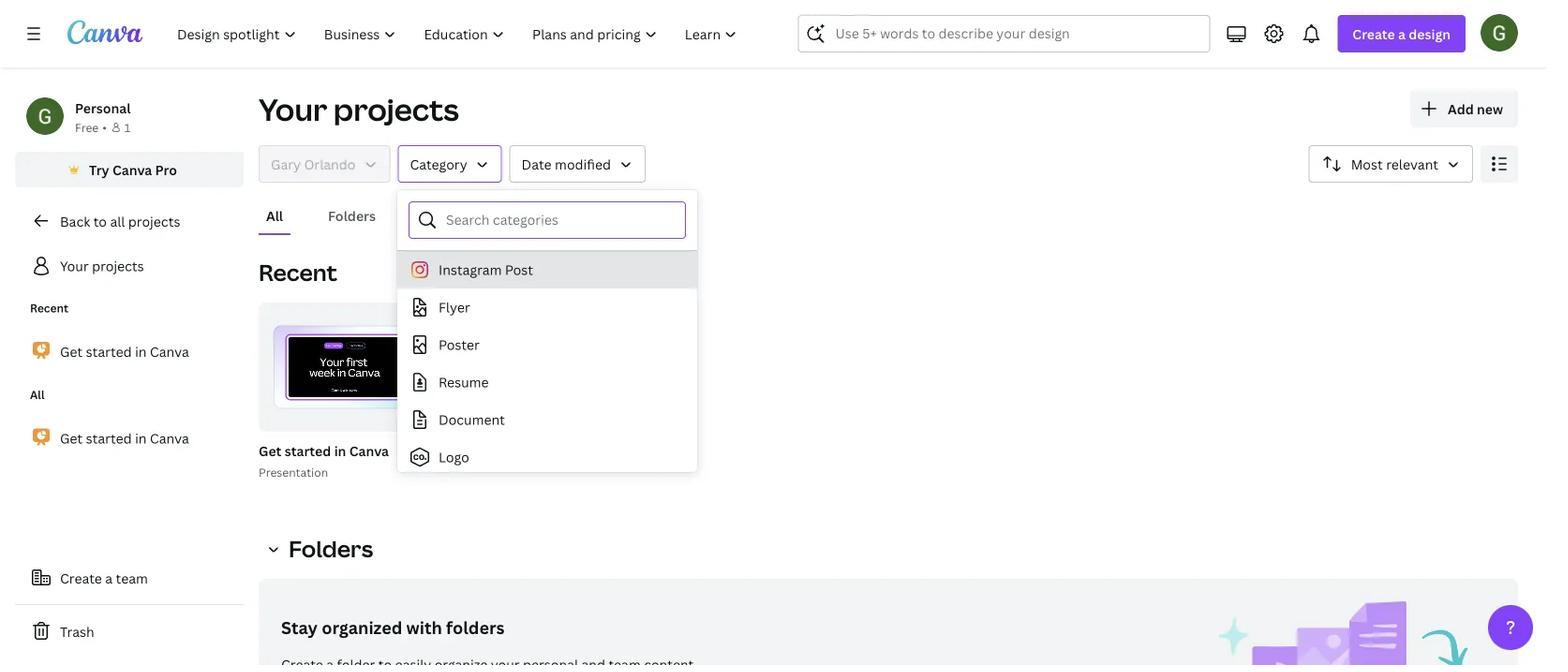 Task type: vqa. For each thing, say whether or not it's contained in the screenshot.
in within the Get started in Canva Presentation
yes



Task type: locate. For each thing, give the bounding box(es) containing it.
folders down orlando
[[328, 207, 376, 225]]

0 vertical spatial get started in canva link
[[15, 332, 244, 372]]

folders up the organized
[[289, 534, 373, 564]]

your projects up orlando
[[259, 89, 459, 130]]

new
[[1478, 100, 1504, 118]]

0 horizontal spatial a
[[105, 570, 113, 587]]

images
[[516, 207, 561, 225]]

Category button
[[398, 145, 502, 183]]

folders
[[328, 207, 376, 225], [289, 534, 373, 564]]

get started in canva for first get started in canva link from the top of the page
[[60, 343, 189, 361]]

1 get started in canva from the top
[[60, 343, 189, 361]]

create inside dropdown button
[[1353, 25, 1396, 43]]

0 horizontal spatial create
[[60, 570, 102, 587]]

your projects
[[259, 89, 459, 130], [60, 257, 144, 275]]

your projects link
[[15, 248, 244, 285]]

in inside 'get started in canva presentation'
[[334, 442, 346, 460]]

a left design
[[1399, 25, 1406, 43]]

your
[[259, 89, 327, 130], [60, 257, 89, 275]]

category
[[410, 155, 467, 173]]

document button
[[398, 401, 698, 439]]

0 horizontal spatial your projects
[[60, 257, 144, 275]]

projects up the category
[[334, 89, 459, 130]]

most
[[1352, 155, 1384, 173]]

gary
[[271, 155, 301, 173]]

1 vertical spatial get started in canva link
[[15, 419, 244, 458]]

canva inside 'get started in canva presentation'
[[349, 442, 389, 460]]

resume button
[[398, 364, 698, 401]]

1 vertical spatial folders
[[289, 534, 373, 564]]

Owner button
[[259, 145, 390, 183]]

document option
[[398, 401, 698, 439]]

most relevant
[[1352, 155, 1439, 173]]

1 vertical spatial your
[[60, 257, 89, 275]]

1 vertical spatial all
[[30, 387, 45, 403]]

1 horizontal spatial your
[[259, 89, 327, 130]]

logo
[[439, 449, 470, 466]]

a for team
[[105, 570, 113, 587]]

1 horizontal spatial create
[[1353, 25, 1396, 43]]

get started in canva link
[[15, 332, 244, 372], [15, 419, 244, 458]]

folders
[[446, 616, 505, 639]]

a inside button
[[105, 570, 113, 587]]

get started in canva button
[[259, 440, 389, 463]]

1 vertical spatial projects
[[128, 212, 180, 230]]

your up the gary
[[259, 89, 327, 130]]

folders inside button
[[328, 207, 376, 225]]

0 vertical spatial a
[[1399, 25, 1406, 43]]

0 vertical spatial folders
[[328, 207, 376, 225]]

1
[[125, 120, 131, 135]]

started
[[86, 343, 132, 361], [86, 430, 132, 447], [285, 442, 331, 460]]

a inside dropdown button
[[1399, 25, 1406, 43]]

projects
[[334, 89, 459, 130], [128, 212, 180, 230], [92, 257, 144, 275]]

date
[[522, 155, 552, 173]]

create left team
[[60, 570, 102, 587]]

canva
[[112, 161, 152, 179], [150, 343, 189, 361], [150, 430, 189, 447], [349, 442, 389, 460]]

get started in canva
[[60, 343, 189, 361], [60, 430, 189, 447]]

designs button
[[414, 198, 478, 233]]

a
[[1399, 25, 1406, 43], [105, 570, 113, 587]]

0 vertical spatial create
[[1353, 25, 1396, 43]]

designs
[[421, 207, 471, 225]]

instagram post option
[[398, 251, 698, 289]]

folders button
[[259, 531, 385, 568]]

your projects down the to at the left of the page
[[60, 257, 144, 275]]

add new button
[[1411, 90, 1519, 128]]

create a design button
[[1338, 15, 1466, 53]]

create a team button
[[15, 560, 244, 597]]

with
[[406, 616, 442, 639]]

create for create a team
[[60, 570, 102, 587]]

create a design
[[1353, 25, 1451, 43]]

get
[[60, 343, 83, 361], [60, 430, 83, 447], [259, 442, 282, 460]]

0 vertical spatial all
[[266, 207, 283, 225]]

Search categories search field
[[446, 203, 674, 238]]

0 vertical spatial get started in canva
[[60, 343, 189, 361]]

logo button
[[398, 439, 698, 476]]

free
[[75, 120, 99, 135]]

projects down all
[[92, 257, 144, 275]]

0 horizontal spatial all
[[30, 387, 45, 403]]

1 vertical spatial get started in canva
[[60, 430, 189, 447]]

1 vertical spatial create
[[60, 570, 102, 587]]

back
[[60, 212, 90, 230]]

•
[[102, 120, 107, 135]]

a for design
[[1399, 25, 1406, 43]]

in
[[135, 343, 147, 361], [135, 430, 147, 447], [334, 442, 346, 460]]

Date modified button
[[510, 145, 646, 183]]

stay
[[281, 616, 318, 639]]

0 vertical spatial projects
[[334, 89, 459, 130]]

0 horizontal spatial your
[[60, 257, 89, 275]]

resume
[[439, 374, 489, 391]]

0 vertical spatial your
[[259, 89, 327, 130]]

create inside button
[[60, 570, 102, 587]]

folders button
[[321, 198, 384, 233]]

2 vertical spatial projects
[[92, 257, 144, 275]]

orlando
[[304, 155, 356, 173]]

create left design
[[1353, 25, 1396, 43]]

recent
[[259, 257, 337, 288], [30, 300, 68, 316]]

0 horizontal spatial recent
[[30, 300, 68, 316]]

a left team
[[105, 570, 113, 587]]

back to all projects
[[60, 212, 180, 230]]

1 vertical spatial a
[[105, 570, 113, 587]]

0 vertical spatial your projects
[[259, 89, 459, 130]]

list box
[[398, 64, 698, 664]]

2 get started in canva from the top
[[60, 430, 189, 447]]

create
[[1353, 25, 1396, 43], [60, 570, 102, 587]]

projects right all
[[128, 212, 180, 230]]

instagram post button
[[398, 251, 698, 289]]

1 horizontal spatial all
[[266, 207, 283, 225]]

recent down your projects link
[[30, 300, 68, 316]]

document
[[439, 411, 505, 429]]

all
[[266, 207, 283, 225], [30, 387, 45, 403]]

gary orlando image
[[1481, 14, 1519, 51]]

None search field
[[798, 15, 1211, 53]]

try
[[89, 161, 109, 179]]

pro
[[155, 161, 177, 179]]

stay organized with folders
[[281, 616, 505, 639]]

0 vertical spatial recent
[[259, 257, 337, 288]]

1 horizontal spatial a
[[1399, 25, 1406, 43]]

your down 'back'
[[60, 257, 89, 275]]

recent down "all" button
[[259, 257, 337, 288]]

date modified
[[522, 155, 611, 173]]



Task type: describe. For each thing, give the bounding box(es) containing it.
relevant
[[1387, 155, 1439, 173]]

trash
[[60, 623, 94, 641]]

all
[[110, 212, 125, 230]]

started inside 'get started in canva presentation'
[[285, 442, 331, 460]]

flyer
[[439, 299, 470, 316]]

images button
[[508, 198, 569, 233]]

try canva pro
[[89, 161, 177, 179]]

organized
[[322, 616, 402, 639]]

get started in canva presentation
[[259, 442, 389, 480]]

all inside "all" button
[[266, 207, 283, 225]]

1 horizontal spatial your projects
[[259, 89, 459, 130]]

list box containing instagram post
[[398, 64, 698, 664]]

poster option
[[398, 326, 698, 364]]

gary orlando
[[271, 155, 356, 173]]

your inside your projects link
[[60, 257, 89, 275]]

logo option
[[398, 439, 698, 476]]

poster
[[439, 336, 480, 354]]

free •
[[75, 120, 107, 135]]

presentation
[[259, 465, 328, 480]]

design
[[1409, 25, 1451, 43]]

1 horizontal spatial recent
[[259, 257, 337, 288]]

Search search field
[[836, 16, 1173, 52]]

create for create a design
[[1353, 25, 1396, 43]]

get inside 'get started in canva presentation'
[[259, 442, 282, 460]]

canva inside button
[[112, 161, 152, 179]]

2 get started in canva link from the top
[[15, 419, 244, 458]]

instagram post
[[439, 261, 533, 279]]

instagram
[[439, 261, 502, 279]]

create a team
[[60, 570, 148, 587]]

modified
[[555, 155, 611, 173]]

personal
[[75, 99, 131, 117]]

team
[[116, 570, 148, 587]]

post
[[505, 261, 533, 279]]

top level navigation element
[[165, 15, 753, 53]]

add
[[1449, 100, 1474, 118]]

Sort by button
[[1309, 145, 1474, 183]]

1 vertical spatial your projects
[[60, 257, 144, 275]]

1 vertical spatial recent
[[30, 300, 68, 316]]

all button
[[259, 198, 291, 233]]

poster button
[[398, 326, 698, 364]]

to
[[93, 212, 107, 230]]

add new
[[1449, 100, 1504, 118]]

trash link
[[15, 613, 244, 651]]

1 get started in canva link from the top
[[15, 332, 244, 372]]

get started in canva for first get started in canva link from the bottom of the page
[[60, 430, 189, 447]]

folders inside dropdown button
[[289, 534, 373, 564]]

flyer button
[[398, 289, 698, 326]]

back to all projects link
[[15, 203, 244, 240]]

try canva pro button
[[15, 152, 244, 188]]

resume option
[[398, 364, 698, 401]]

flyer option
[[398, 289, 698, 326]]



